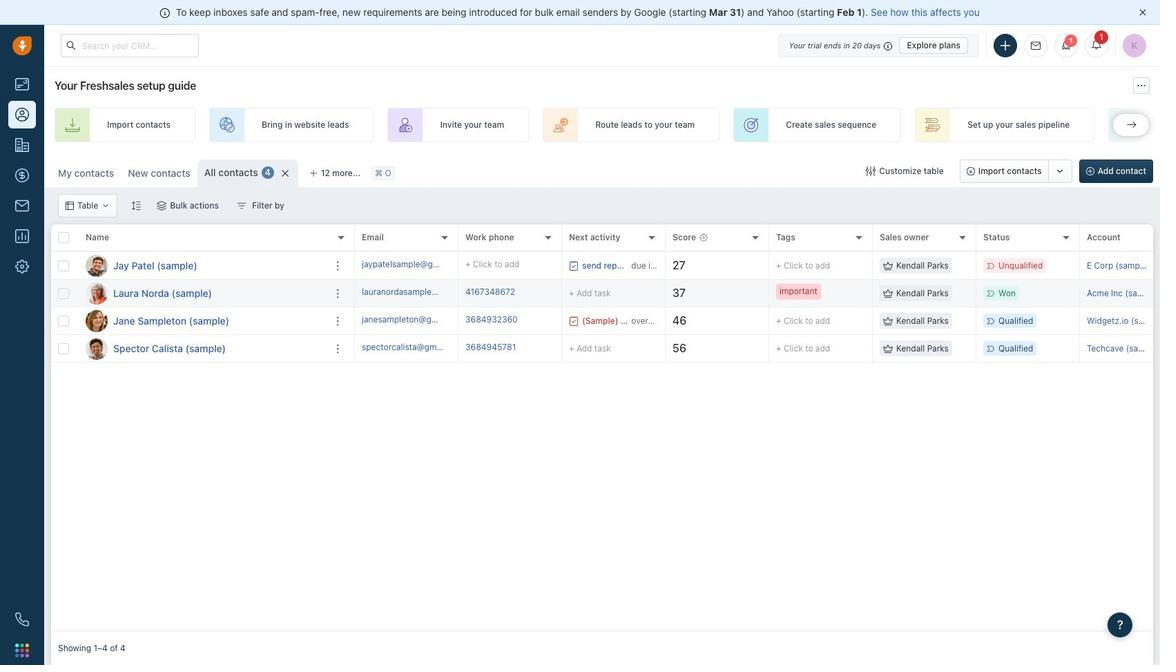 Task type: locate. For each thing, give the bounding box(es) containing it.
Search your CRM... text field
[[61, 34, 199, 57]]

press space to select this row. row
[[51, 252, 355, 280], [355, 252, 1161, 280], [51, 280, 355, 308], [355, 280, 1161, 308], [51, 308, 355, 335], [355, 308, 1161, 335], [51, 335, 355, 363], [355, 335, 1161, 363]]

l image
[[86, 282, 108, 304]]

group
[[960, 160, 1073, 183]]

column header
[[79, 225, 355, 252]]

row
[[51, 225, 355, 252]]

container_wx8msf4aqz5i3rn1 image
[[867, 167, 876, 176], [66, 202, 74, 210], [102, 202, 110, 210], [569, 261, 579, 271], [884, 316, 894, 326], [884, 344, 894, 353]]

send email image
[[1032, 41, 1041, 50]]

j image
[[86, 255, 108, 277]]

1 row group from the left
[[51, 252, 355, 363]]

row group
[[51, 252, 355, 363], [355, 252, 1161, 363]]

grid
[[51, 225, 1161, 632]]

phone image
[[15, 613, 29, 627]]

container_wx8msf4aqz5i3rn1 image
[[157, 201, 167, 211], [237, 201, 247, 211], [884, 261, 894, 271], [884, 289, 894, 298], [569, 316, 579, 326]]



Task type: vqa. For each thing, say whether or not it's contained in the screenshot.
Close image
yes



Task type: describe. For each thing, give the bounding box(es) containing it.
style_myh0__igzzd8unmi image
[[131, 201, 141, 210]]

2 row group from the left
[[355, 252, 1161, 363]]

close image
[[1140, 9, 1147, 16]]

freshworks switcher image
[[15, 644, 29, 658]]

phone element
[[8, 606, 36, 634]]

j image
[[86, 310, 108, 332]]

s image
[[86, 338, 108, 360]]



